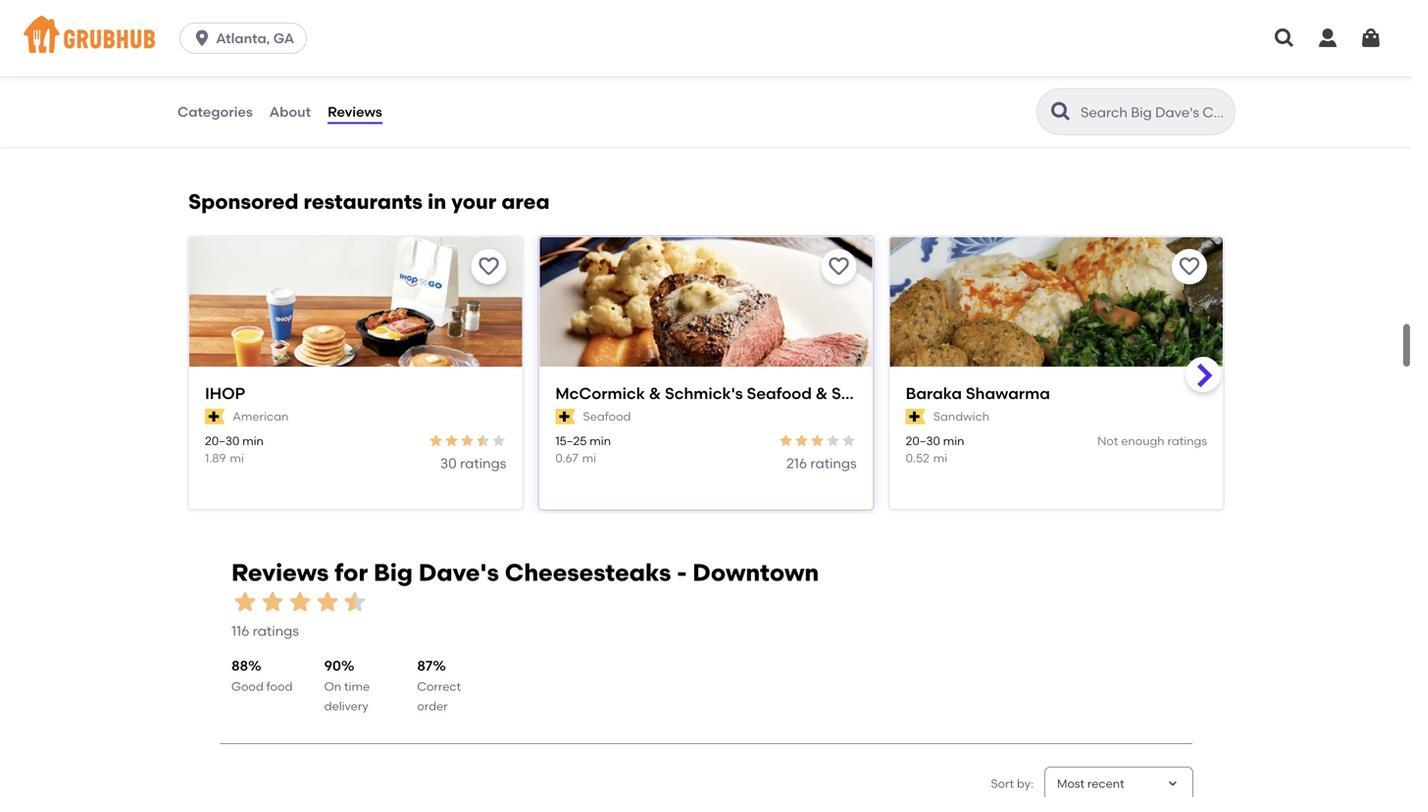 Task type: vqa. For each thing, say whether or not it's contained in the screenshot.
Edit to the middle
no



Task type: describe. For each thing, give the bounding box(es) containing it.
time
[[344, 679, 370, 694]]

baraka shawarma
[[906, 384, 1050, 403]]

87
[[417, 658, 433, 674]]

most
[[1057, 777, 1085, 791]]

caret down icon image
[[1165, 776, 1181, 792]]

shawarma
[[966, 384, 1050, 403]]

216
[[787, 455, 807, 472]]

ratings for 30 ratings
[[460, 455, 506, 472]]

reviews for reviews
[[328, 103, 382, 120]]

Search Big Dave's Cheesesteaks - Downtown search field
[[1079, 103, 1229, 122]]

not
[[1098, 434, 1118, 448]]

sponsored
[[188, 189, 299, 214]]

15–25 min 0.67 mi
[[555, 434, 611, 465]]

2 horizontal spatial svg image
[[1316, 26, 1340, 50]]

ratings for 116 ratings
[[253, 623, 299, 639]]

1 & from the left
[[649, 384, 661, 403]]

good
[[231, 679, 264, 694]]

categories button
[[177, 76, 254, 147]]

not enough ratings
[[1098, 434, 1207, 448]]

steaks
[[832, 384, 884, 403]]

by:
[[1017, 777, 1034, 791]]

big
[[374, 558, 413, 587]]

save this restaurant image for mccormick & schmick's seafood & steaks
[[827, 255, 851, 278]]

0.67
[[555, 451, 578, 465]]

mccormick & schmick's seafood & steaks logo image
[[540, 237, 873, 402]]

save this restaurant button for mccormick
[[822, 249, 857, 284]]

save this restaurant image
[[1178, 255, 1201, 278]]

baraka shawarma link
[[906, 382, 1207, 404]]

downtown
[[693, 558, 819, 587]]

1 vertical spatial seafood
[[583, 409, 631, 423]]

mi for ihop
[[230, 451, 244, 465]]

your
[[451, 189, 496, 214]]

min for mccormick & schmick's seafood & steaks
[[590, 434, 611, 448]]

about button
[[268, 76, 312, 147]]

30 ratings
[[440, 455, 506, 472]]

reviews button
[[327, 76, 383, 147]]

ihop link
[[205, 382, 506, 404]]

ga
[[273, 30, 294, 47]]

88 good food
[[231, 658, 293, 694]]

0.52
[[906, 451, 930, 465]]

ratings right enough
[[1168, 434, 1207, 448]]

enough
[[1121, 434, 1165, 448]]

american
[[233, 409, 289, 423]]

subscription pass image for mccormick
[[555, 409, 575, 425]]

15–25
[[555, 434, 587, 448]]

search icon image
[[1049, 100, 1073, 124]]

mccormick & schmick's seafood & steaks link
[[555, 382, 884, 404]]

save this restaurant image for ihop
[[477, 255, 500, 278]]

1 horizontal spatial svg image
[[1273, 26, 1297, 50]]

for
[[335, 558, 368, 587]]

schmick's
[[665, 384, 743, 403]]

mccormick & schmick's seafood & steaks
[[555, 384, 884, 403]]



Task type: locate. For each thing, give the bounding box(es) containing it.
seafood down mccormick
[[583, 409, 631, 423]]

2 20–30 from the left
[[906, 434, 940, 448]]

atlanta, ga button
[[180, 23, 315, 54]]

2 horizontal spatial mi
[[933, 451, 948, 465]]

1 horizontal spatial 20–30
[[906, 434, 940, 448]]

0 vertical spatial seafood
[[747, 384, 812, 403]]

mi for baraka shawarma
[[933, 451, 948, 465]]

0 horizontal spatial 20–30
[[205, 434, 239, 448]]

categories
[[178, 103, 253, 120]]

main navigation navigation
[[0, 0, 1412, 76]]

1 horizontal spatial save this restaurant image
[[827, 255, 851, 278]]

1 vertical spatial reviews
[[231, 558, 329, 587]]

subscription pass image for baraka
[[906, 409, 926, 425]]

ratings right 216
[[810, 455, 857, 472]]

ihop logo image
[[189, 237, 522, 402]]

1 horizontal spatial mi
[[582, 451, 596, 465]]

30
[[440, 455, 457, 472]]

correct
[[417, 679, 461, 694]]

1 mi from the left
[[230, 451, 244, 465]]

svg image
[[1273, 26, 1297, 50], [1316, 26, 1340, 50], [192, 28, 212, 48]]

order
[[417, 699, 448, 714]]

mi
[[230, 451, 244, 465], [582, 451, 596, 465], [933, 451, 948, 465]]

reviews up 116 ratings
[[231, 558, 329, 587]]

delivery
[[324, 699, 368, 714]]

& left schmick's
[[649, 384, 661, 403]]

90
[[324, 658, 341, 674]]

reviews
[[328, 103, 382, 120], [231, 558, 329, 587]]

3 save this restaurant button from the left
[[1172, 249, 1207, 284]]

dave's
[[419, 558, 499, 587]]

0 horizontal spatial mi
[[230, 451, 244, 465]]

reviews for big dave's cheesesteaks - downtown
[[231, 558, 819, 587]]

&
[[649, 384, 661, 403], [816, 384, 828, 403]]

in
[[428, 189, 446, 214]]

-
[[677, 558, 687, 587]]

reviews right 'about'
[[328, 103, 382, 120]]

1 horizontal spatial save this restaurant button
[[822, 249, 857, 284]]

0 horizontal spatial save this restaurant button
[[471, 249, 506, 284]]

mi right 1.89
[[230, 451, 244, 465]]

min
[[242, 434, 264, 448], [590, 434, 611, 448], [943, 434, 965, 448]]

3 min from the left
[[943, 434, 965, 448]]

1 save this restaurant image from the left
[[477, 255, 500, 278]]

reviews inside reviews button
[[328, 103, 382, 120]]

88
[[231, 658, 248, 674]]

1 20–30 from the left
[[205, 434, 239, 448]]

ratings right 116
[[253, 623, 299, 639]]

min down american
[[242, 434, 264, 448]]

restaurants
[[304, 189, 423, 214]]

20–30 inside 20–30 min 1.89 mi
[[205, 434, 239, 448]]

min inside 20–30 min 0.52 mi
[[943, 434, 965, 448]]

0 horizontal spatial min
[[242, 434, 264, 448]]

1 horizontal spatial subscription pass image
[[906, 409, 926, 425]]

3 mi from the left
[[933, 451, 948, 465]]

2 horizontal spatial min
[[943, 434, 965, 448]]

cheesesteaks
[[505, 558, 671, 587]]

2 subscription pass image from the left
[[906, 409, 926, 425]]

baraka
[[906, 384, 962, 403]]

min right the 15–25
[[590, 434, 611, 448]]

2 & from the left
[[816, 384, 828, 403]]

1 save this restaurant button from the left
[[471, 249, 506, 284]]

sort
[[991, 777, 1014, 791]]

1 min from the left
[[242, 434, 264, 448]]

ihop
[[205, 384, 245, 403]]

1 horizontal spatial seafood
[[747, 384, 812, 403]]

20–30 min 0.52 mi
[[906, 434, 965, 465]]

recent
[[1088, 777, 1125, 791]]

87 correct order
[[417, 658, 461, 714]]

about
[[269, 103, 311, 120]]

0 horizontal spatial save this restaurant image
[[477, 255, 500, 278]]

baraka shawarma logo image
[[890, 237, 1223, 402]]

0 vertical spatial reviews
[[328, 103, 382, 120]]

most recent
[[1057, 777, 1125, 791]]

seafood
[[747, 384, 812, 403], [583, 409, 631, 423]]

20–30 for ihop
[[205, 434, 239, 448]]

subscription pass image
[[555, 409, 575, 425], [906, 409, 926, 425]]

star icon image
[[428, 433, 444, 449], [444, 433, 459, 449], [459, 433, 475, 449], [475, 433, 491, 449], [475, 433, 491, 449], [491, 433, 506, 449], [778, 433, 794, 449], [794, 433, 810, 449], [810, 433, 825, 449], [825, 433, 841, 449], [841, 433, 857, 449], [231, 589, 259, 616], [259, 589, 286, 616], [286, 589, 314, 616], [314, 589, 341, 616], [341, 589, 369, 616], [341, 589, 369, 616]]

mi inside 15–25 min 0.67 mi
[[582, 451, 596, 465]]

atlanta,
[[216, 30, 270, 47]]

2 mi from the left
[[582, 451, 596, 465]]

min for baraka shawarma
[[943, 434, 965, 448]]

116
[[231, 623, 249, 639]]

mi inside 20–30 min 0.52 mi
[[933, 451, 948, 465]]

& left steaks
[[816, 384, 828, 403]]

subscription pass image down baraka
[[906, 409, 926, 425]]

seafood up 216
[[747, 384, 812, 403]]

20–30 up 1.89
[[205, 434, 239, 448]]

min inside 20–30 min 1.89 mi
[[242, 434, 264, 448]]

min for ihop
[[242, 434, 264, 448]]

20–30 inside 20–30 min 0.52 mi
[[906, 434, 940, 448]]

20–30
[[205, 434, 239, 448], [906, 434, 940, 448]]

2 save this restaurant image from the left
[[827, 255, 851, 278]]

reviews for reviews for big dave's cheesesteaks - downtown
[[231, 558, 329, 587]]

2 min from the left
[[590, 434, 611, 448]]

min down sandwich
[[943, 434, 965, 448]]

sandwich
[[934, 409, 990, 423]]

2 horizontal spatial save this restaurant button
[[1172, 249, 1207, 284]]

on
[[324, 679, 341, 694]]

save this restaurant button
[[471, 249, 506, 284], [822, 249, 857, 284], [1172, 249, 1207, 284]]

ratings for 216 ratings
[[810, 455, 857, 472]]

svg image inside atlanta, ga button
[[192, 28, 212, 48]]

Sort by: field
[[1057, 776, 1125, 793]]

0 horizontal spatial svg image
[[192, 28, 212, 48]]

ratings
[[1168, 434, 1207, 448], [460, 455, 506, 472], [810, 455, 857, 472], [253, 623, 299, 639]]

mi right 0.67
[[582, 451, 596, 465]]

0 horizontal spatial seafood
[[583, 409, 631, 423]]

90 on time delivery
[[324, 658, 370, 714]]

svg image
[[1359, 26, 1383, 50]]

ratings right 30
[[460, 455, 506, 472]]

area
[[501, 189, 550, 214]]

2 save this restaurant button from the left
[[822, 249, 857, 284]]

save this restaurant button for baraka
[[1172, 249, 1207, 284]]

mi for mccormick & schmick's seafood & steaks
[[582, 451, 596, 465]]

min inside 15–25 min 0.67 mi
[[590, 434, 611, 448]]

20–30 for baraka shawarma
[[906, 434, 940, 448]]

0 horizontal spatial subscription pass image
[[555, 409, 575, 425]]

subscription pass image up the 15–25
[[555, 409, 575, 425]]

216 ratings
[[787, 455, 857, 472]]

1 horizontal spatial min
[[590, 434, 611, 448]]

food
[[266, 679, 293, 694]]

20–30 min 1.89 mi
[[205, 434, 264, 465]]

mi right 0.52
[[933, 451, 948, 465]]

sponsored restaurants in your area
[[188, 189, 550, 214]]

subscription pass image
[[205, 409, 225, 425]]

mccormick
[[555, 384, 645, 403]]

20–30 up 0.52
[[906, 434, 940, 448]]

save this restaurant image
[[477, 255, 500, 278], [827, 255, 851, 278]]

sort by:
[[991, 777, 1034, 791]]

116 ratings
[[231, 623, 299, 639]]

atlanta, ga
[[216, 30, 294, 47]]

0 horizontal spatial &
[[649, 384, 661, 403]]

1.89
[[205, 451, 226, 465]]

1 horizontal spatial &
[[816, 384, 828, 403]]

mi inside 20–30 min 1.89 mi
[[230, 451, 244, 465]]

1 subscription pass image from the left
[[555, 409, 575, 425]]



